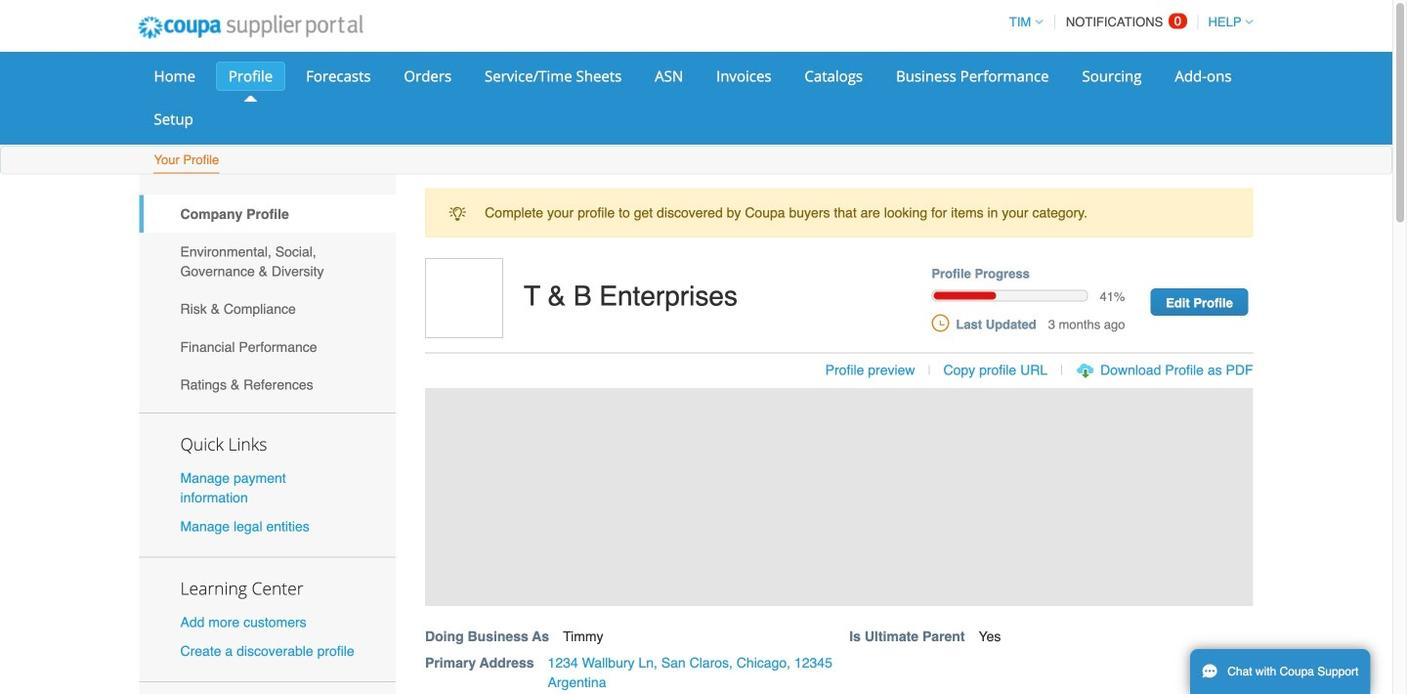Task type: vqa. For each thing, say whether or not it's contained in the screenshot.
navigation
yes



Task type: describe. For each thing, give the bounding box(es) containing it.
t & b enterprises image
[[425, 258, 504, 338]]

background image
[[425, 388, 1254, 606]]



Task type: locate. For each thing, give the bounding box(es) containing it.
navigation
[[1001, 3, 1254, 41]]

alert
[[425, 188, 1254, 237]]

banner
[[418, 258, 1274, 694]]

coupa supplier portal image
[[125, 3, 377, 52]]



